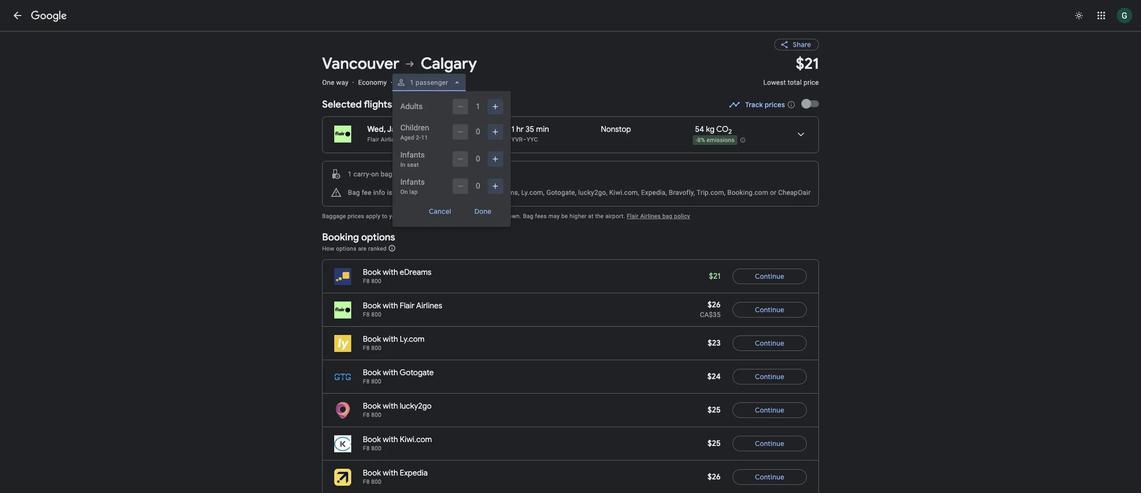 Task type: describe. For each thing, give the bounding box(es) containing it.
when
[[431, 189, 447, 197]]

expedia,
[[642, 189, 668, 197]]

share button
[[775, 39, 820, 50]]

hr
[[517, 125, 524, 134]]

seat
[[407, 162, 419, 168]]

available for for
[[394, 170, 422, 178]]

book with expedia f8 800
[[363, 469, 428, 486]]

main content containing vancouver
[[322, 31, 820, 494]]

track
[[746, 101, 764, 109]]

1 for hr
[[512, 125, 515, 134]]

on
[[401, 189, 408, 196]]

10
[[403, 125, 411, 134]]

ly.com,
[[522, 189, 545, 197]]

higher
[[570, 213, 587, 220]]

0 vertical spatial are
[[485, 213, 494, 220]]

emissions
[[707, 137, 735, 144]]

1 for carry-
[[348, 170, 352, 178]]

book for book with gotogate
[[363, 369, 381, 378]]

kiwi.com,
[[610, 189, 640, 197]]

1 passenger button
[[393, 71, 466, 94]]

to
[[382, 213, 388, 220]]

options for booking
[[362, 232, 395, 244]]

book for book with flair airlines
[[363, 302, 381, 311]]

selected flights
[[322, 99, 392, 111]]

0 vertical spatial bag
[[348, 189, 360, 197]]

baggage prices apply to your entire trip. the exact bag fees are unknown.  bag fees may be higher at the airport. flair airlines bag policy
[[322, 213, 691, 220]]

54 kg co 2
[[696, 125, 732, 136]]

a
[[434, 170, 438, 178]]

baggage
[[322, 213, 346, 220]]

book for book with kiwi.com
[[363, 436, 381, 445]]

on
[[371, 170, 379, 178]]

one
[[322, 79, 335, 86]]

35
[[526, 125, 535, 134]]

800 for book with ly.com
[[372, 345, 382, 352]]

with for ly.com
[[383, 335, 398, 345]]

isn't
[[387, 189, 400, 197]]

flight number f8 800 text field for book with expedia
[[363, 479, 382, 486]]

how
[[322, 245, 335, 252]]

f8 for book with gotogate
[[363, 379, 370, 386]]

21 US dollars text field
[[709, 272, 721, 282]]

continue button for book with flair airlines
[[733, 299, 807, 322]]

at
[[589, 213, 594, 220]]

8%
[[698, 137, 706, 144]]

total duration 1 hr 35 min. element
[[512, 125, 601, 136]]

for
[[424, 170, 433, 178]]

economy
[[358, 79, 387, 86]]

1 for passenger
[[410, 79, 414, 86]]

1 horizontal spatial bag
[[460, 213, 470, 220]]

airlines inside book with flair airlines f8 800
[[417, 302, 443, 311]]

11
[[421, 134, 428, 141]]

gotogate,
[[547, 189, 577, 197]]

lap
[[410, 189, 418, 196]]

with for edreams
[[383, 268, 398, 278]]

selected
[[322, 99, 362, 111]]

continue for book with expedia
[[755, 473, 785, 482]]

800 inside book with flair airlines f8 800
[[372, 312, 382, 319]]

unknown.
[[496, 213, 522, 220]]

with for kiwi.com
[[383, 436, 398, 445]]

with for gotogate
[[383, 369, 398, 378]]

lowest
[[764, 79, 787, 86]]

expedia
[[400, 469, 428, 479]]

trip.com,
[[697, 189, 726, 197]]

trip.
[[420, 213, 431, 220]]

passenger
[[416, 79, 449, 86]]

total
[[788, 79, 802, 86]]

booking
[[449, 189, 474, 197]]

children aged 2-11
[[401, 123, 429, 141]]

track prices
[[746, 101, 786, 109]]

26 US dollars text field
[[708, 473, 721, 483]]

f8 for book with expedia
[[363, 479, 370, 486]]

1 vertical spatial airlines
[[641, 213, 661, 220]]

cancel
[[429, 207, 452, 216]]

policy
[[675, 213, 691, 220]]

done
[[475, 207, 492, 216]]

continue button for book with expedia
[[733, 466, 807, 489]]

vancouver
[[322, 54, 400, 74]]

change appearance image
[[1068, 4, 1091, 27]]

$21 lowest total price
[[764, 54, 820, 86]]

your
[[389, 213, 401, 220]]

book with ly.com f8 800
[[363, 335, 425, 352]]

or
[[771, 189, 777, 197]]

none text field containing $21
[[764, 54, 820, 95]]

1 passenger
[[410, 79, 449, 86]]

25 US dollars text field
[[708, 439, 721, 449]]

1 hr 35 min yvr – yyc
[[512, 125, 550, 143]]

f8 for book with kiwi.com
[[363, 446, 370, 453]]

flair airlines bag policy link
[[627, 213, 691, 220]]

ca$35
[[700, 311, 721, 319]]

carry-
[[354, 170, 371, 178]]

1 vertical spatial fee
[[362, 189, 372, 197]]

children
[[401, 123, 429, 133]]

0 for infants in seat
[[476, 154, 481, 164]]

0 horizontal spatial airlines
[[381, 136, 402, 143]]

$21 for $21 lowest total price
[[796, 54, 820, 74]]

continue button for book with edreams
[[733, 265, 807, 288]]

25 US dollars text field
[[708, 406, 721, 416]]

2 fees from the left
[[535, 213, 547, 220]]

5:30 pm
[[457, 125, 485, 134]]

wed, jan 10
[[368, 125, 411, 134]]

$21 for $21
[[709, 272, 721, 282]]

share
[[793, 40, 812, 49]]

price
[[804, 79, 820, 86]]

yyc
[[527, 136, 538, 143]]

book with flair airlines f8 800
[[363, 302, 443, 319]]

2:55 pm – 5:30 pm
[[420, 125, 485, 134]]

learn more about tracked prices image
[[788, 101, 796, 109]]

info
[[373, 189, 386, 197]]

800 for book with kiwi.com
[[372, 446, 382, 453]]

flair inside book with flair airlines f8 800
[[400, 302, 415, 311]]

infants on lap
[[401, 178, 425, 196]]

1 fees from the left
[[472, 213, 484, 220]]

prices for baggage
[[348, 213, 365, 220]]

$26 ca$35
[[700, 301, 721, 319]]

continue for book with gotogate
[[755, 373, 785, 382]]

Arrival time: 5:30 PM. text field
[[457, 125, 485, 134]]

bag fee info isn't available when booking with edreams, ly.com, gotogate, lucky2go, kiwi.com, expedia, bravofly, trip.com, booking.com or cheapoair
[[348, 189, 811, 197]]

min
[[536, 125, 550, 134]]

1 horizontal spatial bag
[[523, 213, 534, 220]]

0 vertical spatial fee
[[440, 170, 450, 178]]

kg
[[707, 125, 715, 134]]

f8 for book with ly.com
[[363, 345, 370, 352]]

2
[[729, 128, 732, 136]]

in
[[401, 162, 406, 168]]



Task type: vqa. For each thing, say whether or not it's contained in the screenshot.
google account: augustus odena  
(augustus@adept.ai) image
no



Task type: locate. For each thing, give the bounding box(es) containing it.
with up the done
[[476, 189, 489, 197]]

2 infants from the top
[[401, 178, 425, 187]]

continue button
[[733, 265, 807, 288], [733, 299, 807, 322], [733, 332, 807, 355], [733, 366, 807, 389], [733, 399, 807, 422], [733, 433, 807, 456], [733, 466, 807, 489]]

1 $25 from the top
[[708, 406, 721, 416]]

flair down wed,
[[368, 136, 379, 143]]

flair
[[368, 136, 379, 143], [627, 213, 639, 220], [400, 302, 415, 311]]

1 horizontal spatial –
[[523, 136, 527, 143]]

available for when
[[402, 189, 429, 197]]

1 horizontal spatial options
[[362, 232, 395, 244]]

book down f8 800 text field
[[363, 302, 381, 311]]

flight number f8 800 text field for book with ly.com
[[363, 345, 382, 352]]

book up f8 800 text field
[[363, 268, 381, 278]]

nonstop
[[601, 125, 632, 134]]

Flight number F8 800 text field
[[363, 312, 382, 319], [363, 446, 382, 453], [363, 479, 382, 486]]

800 inside the book with edreams f8 800
[[372, 278, 382, 285]]

26 US dollars text field
[[708, 301, 721, 310]]

0 vertical spatial available
[[394, 170, 422, 178]]

with left lucky2go
[[383, 402, 398, 412]]

1 horizontal spatial fee
[[440, 170, 450, 178]]

bag
[[381, 170, 393, 178], [460, 213, 470, 220], [663, 213, 673, 220]]

1 inside 1 passenger popup button
[[410, 79, 414, 86]]

1 vertical spatial are
[[358, 245, 367, 252]]

book inside book with flair airlines f8 800
[[363, 302, 381, 311]]

1 book from the top
[[363, 268, 381, 278]]

book up flight number f8 800 text box
[[363, 402, 381, 412]]

with inside book with ly.com f8 800
[[383, 335, 398, 345]]

fees
[[472, 213, 484, 220], [535, 213, 547, 220]]

$26 inside $26 ca$35
[[708, 301, 721, 310]]

1 horizontal spatial prices
[[765, 101, 786, 109]]

Flight number F8 800 text field
[[363, 278, 382, 285]]

done button
[[463, 204, 504, 219]]

4 book from the top
[[363, 369, 381, 378]]

0 vertical spatial options
[[362, 232, 395, 244]]

0 for infants on lap
[[476, 182, 481, 191]]

0 horizontal spatial prices
[[348, 213, 365, 220]]

$23
[[708, 339, 721, 349]]

800 inside book with ly.com f8 800
[[372, 345, 382, 352]]

2 flight number f8 800 text field from the top
[[363, 446, 382, 453]]

f8 inside book with flair airlines f8 800
[[363, 312, 370, 319]]

7 continue button from the top
[[733, 466, 807, 489]]

book with kiwi.com f8 800
[[363, 436, 432, 453]]

2 0 from the top
[[476, 154, 481, 164]]

1 0 from the top
[[476, 127, 481, 136]]

$25
[[708, 406, 721, 416], [708, 439, 721, 449]]

bag right on
[[381, 170, 393, 178]]

how options are ranked
[[322, 245, 389, 252]]

$26 up ca$35
[[708, 301, 721, 310]]

are left unknown.
[[485, 213, 494, 220]]

with left ly.com
[[383, 335, 398, 345]]

apply
[[366, 213, 381, 220]]

gotogate
[[400, 369, 434, 378]]

1 flight number f8 800 text field from the top
[[363, 312, 382, 319]]

0 horizontal spatial bag
[[381, 170, 393, 178]]

1 left carry-
[[348, 170, 352, 178]]

7 book from the top
[[363, 469, 381, 479]]

$26
[[708, 301, 721, 310], [708, 473, 721, 483]]

flight number f8 800 text field up flight number f8 800 text box
[[363, 379, 382, 386]]

0 horizontal spatial bag
[[348, 189, 360, 197]]

– down hr
[[523, 136, 527, 143]]

$21 up price
[[796, 54, 820, 74]]

continue for book with ly.com
[[755, 339, 785, 348]]

0 horizontal spatial $21
[[709, 272, 721, 282]]

Departure time: 2:55 PM. text field
[[420, 125, 448, 134]]

booking options
[[322, 232, 395, 244]]

1 up the arrival time: 5:30 pm. text box
[[476, 102, 481, 111]]

2 vertical spatial flair
[[400, 302, 415, 311]]

2 $25 from the top
[[708, 439, 721, 449]]

continue button for book with gotogate
[[733, 366, 807, 389]]

1 vertical spatial $26
[[708, 473, 721, 483]]

flight number f8 800 text field down book with kiwi.com f8 800
[[363, 479, 382, 486]]

 image
[[353, 79, 355, 86]]

f8 inside book with ly.com f8 800
[[363, 345, 370, 352]]

1 vertical spatial flight number f8 800 text field
[[363, 446, 382, 453]]

54
[[696, 125, 705, 134]]

the
[[432, 213, 442, 220]]

nonstop flight. element
[[601, 125, 632, 136]]

2 horizontal spatial airlines
[[641, 213, 661, 220]]

0 horizontal spatial flair
[[368, 136, 379, 143]]

– right departure time: 2:55 pm. text box
[[450, 125, 455, 134]]

with left expedia
[[383, 469, 398, 479]]

lucky2go,
[[579, 189, 608, 197]]

1
[[410, 79, 414, 86], [476, 102, 481, 111], [512, 125, 515, 134], [348, 170, 352, 178]]

1 inside 1 hr 35 min yvr – yyc
[[512, 125, 515, 134]]

1 vertical spatial options
[[336, 245, 357, 252]]

1 800 from the top
[[372, 278, 382, 285]]

1 inside number of passengers dialog
[[476, 102, 481, 111]]

0 vertical spatial $25
[[708, 406, 721, 416]]

4 f8 from the top
[[363, 379, 370, 386]]

book with edreams f8 800
[[363, 268, 432, 285]]

$21 inside "$21 lowest total price"
[[796, 54, 820, 74]]

with left gotogate
[[383, 369, 398, 378]]

f8 for book with lucky2go
[[363, 412, 370, 419]]

0 vertical spatial flight number f8 800 text field
[[363, 345, 382, 352]]

-8% emissions
[[696, 137, 735, 144]]

flight number f8 800 text field down flight number f8 800 text box
[[363, 446, 382, 453]]

5 f8 from the top
[[363, 412, 370, 419]]

flight number f8 800 text field for book with gotogate
[[363, 379, 382, 386]]

prices left apply
[[348, 213, 365, 220]]

1 horizontal spatial flair
[[400, 302, 415, 311]]

2 vertical spatial 0
[[476, 182, 481, 191]]

0 vertical spatial 0
[[476, 127, 481, 136]]

0 vertical spatial infants
[[401, 151, 425, 160]]

go back image
[[12, 10, 23, 21]]

continue for book with edreams
[[755, 272, 785, 281]]

0 left yvr on the left top
[[476, 127, 481, 136]]

None text field
[[764, 54, 820, 95]]

continue button for book with lucky2go
[[733, 399, 807, 422]]

flight number f8 800 text field for book with kiwi.com
[[363, 446, 382, 453]]

flair right airport.
[[627, 213, 639, 220]]

flight details. departing flight on wednesday, january 10. leaves vancouver international airport at 2:55 pm on wednesday, january 10 and arrives at calgary international airport at 5:30 pm on wednesday, january 10. image
[[790, 123, 813, 146]]

adults
[[401, 102, 423, 111]]

800 up book with ly.com f8 800
[[372, 312, 382, 319]]

available right isn't
[[402, 189, 429, 197]]

2:55 pm
[[420, 125, 448, 134]]

4 continue from the top
[[755, 373, 785, 382]]

0 vertical spatial $26
[[708, 301, 721, 310]]

aged
[[401, 134, 415, 141]]

3 continue button from the top
[[733, 332, 807, 355]]

2 $26 from the top
[[708, 473, 721, 483]]

1 vertical spatial –
[[523, 136, 527, 143]]

fee
[[440, 170, 450, 178], [362, 189, 372, 197]]

are
[[485, 213, 494, 220], [358, 245, 367, 252]]

6 continue from the top
[[755, 440, 785, 449]]

book left ly.com
[[363, 335, 381, 345]]

learn more about booking options element
[[389, 243, 396, 254]]

 image
[[391, 79, 393, 86]]

options for how
[[336, 245, 357, 252]]

2 horizontal spatial flair
[[627, 213, 639, 220]]

800 down flight number f8 800 text box
[[372, 446, 382, 453]]

one way
[[322, 79, 349, 86]]

$26 down $25 text box
[[708, 473, 721, 483]]

Flight number F8 800 text field
[[363, 345, 382, 352], [363, 379, 382, 386]]

1 carry-on bag available for a fee
[[348, 170, 450, 178]]

flights
[[364, 99, 392, 111]]

$24
[[708, 372, 721, 382]]

2 vertical spatial flight number f8 800 text field
[[363, 479, 382, 486]]

1 horizontal spatial airlines
[[417, 302, 443, 311]]

fee right a
[[440, 170, 450, 178]]

kiwi.com
[[400, 436, 432, 445]]

book inside book with kiwi.com f8 800
[[363, 436, 381, 445]]

1 horizontal spatial are
[[485, 213, 494, 220]]

co
[[717, 125, 729, 134]]

with down the learn more about booking options icon
[[383, 268, 398, 278]]

flight number f8 800 text field down f8 800 text field
[[363, 312, 382, 319]]

0
[[476, 127, 481, 136], [476, 154, 481, 164], [476, 182, 481, 191]]

bag left policy
[[663, 213, 673, 220]]

4 800 from the top
[[372, 379, 382, 386]]

f8 inside book with kiwi.com f8 800
[[363, 446, 370, 453]]

0 vertical spatial flair
[[368, 136, 379, 143]]

flight number f8 800 text field up book with gotogate f8 800
[[363, 345, 382, 352]]

800 down book with kiwi.com f8 800
[[372, 479, 382, 486]]

continue for book with lucky2go
[[755, 406, 785, 415]]

prices for track
[[765, 101, 786, 109]]

0 vertical spatial prices
[[765, 101, 786, 109]]

6 f8 from the top
[[363, 446, 370, 453]]

yvr
[[512, 136, 523, 143]]

Equivalent to 35 Canadian dollars on Flair Airlines text field
[[700, 310, 721, 320]]

book for book with ly.com
[[363, 335, 381, 345]]

6 800 from the top
[[372, 446, 382, 453]]

1 vertical spatial bag
[[523, 213, 534, 220]]

1 $26 from the top
[[708, 301, 721, 310]]

airlines down expedia, on the top right
[[641, 213, 661, 220]]

airlines down edreams
[[417, 302, 443, 311]]

7 continue from the top
[[755, 473, 785, 482]]

1 vertical spatial $21
[[709, 272, 721, 282]]

with left the kiwi.com
[[383, 436, 398, 445]]

book inside book with ly.com f8 800
[[363, 335, 381, 345]]

edreams,
[[491, 189, 520, 197]]

options up ranked
[[362, 232, 395, 244]]

1 horizontal spatial fees
[[535, 213, 547, 220]]

options
[[362, 232, 395, 244], [336, 245, 357, 252]]

$21
[[796, 54, 820, 74], [709, 272, 721, 282]]

0 for children aged 2-11
[[476, 127, 481, 136]]

$25 for kiwi.com
[[708, 439, 721, 449]]

be
[[562, 213, 568, 220]]

entire
[[403, 213, 418, 220]]

$25 for lucky2go
[[708, 406, 721, 416]]

bag right exact
[[460, 213, 470, 220]]

infants in seat
[[401, 151, 425, 168]]

1 flight number f8 800 text field from the top
[[363, 345, 382, 352]]

options down booking
[[336, 245, 357, 252]]

with
[[476, 189, 489, 197], [383, 268, 398, 278], [383, 302, 398, 311], [383, 335, 398, 345], [383, 369, 398, 378], [383, 402, 398, 412], [383, 436, 398, 445], [383, 469, 398, 479]]

2 continue from the top
[[755, 306, 785, 315]]

flight number f8 800 text field for book with flair airlines
[[363, 312, 382, 319]]

5 book from the top
[[363, 402, 381, 412]]

800 for book with gotogate
[[372, 379, 382, 386]]

book down flight number f8 800 text box
[[363, 436, 381, 445]]

$26 for $26 ca$35
[[708, 301, 721, 310]]

1 continue button from the top
[[733, 265, 807, 288]]

fees right exact
[[472, 213, 484, 220]]

jan
[[388, 125, 401, 134]]

with for lucky2go
[[383, 402, 398, 412]]

Vancouver to Calgary text field
[[322, 54, 752, 74]]

prices
[[765, 101, 786, 109], [348, 213, 365, 220]]

2 book from the top
[[363, 302, 381, 311]]

with inside book with kiwi.com f8 800
[[383, 436, 398, 445]]

1 infants from the top
[[401, 151, 425, 160]]

4 continue button from the top
[[733, 366, 807, 389]]

flair airlines
[[368, 136, 402, 143]]

calgary
[[421, 54, 477, 74]]

available down in
[[394, 170, 422, 178]]

3 0 from the top
[[476, 182, 481, 191]]

5 800 from the top
[[372, 412, 382, 419]]

6 continue button from the top
[[733, 433, 807, 456]]

0 right booking
[[476, 182, 481, 191]]

800 up book with kiwi.com f8 800
[[372, 412, 382, 419]]

1 vertical spatial infants
[[401, 178, 425, 187]]

3 800 from the top
[[372, 345, 382, 352]]

800 for book with expedia
[[372, 479, 382, 486]]

book inside book with expedia f8 800
[[363, 469, 381, 479]]

continue button for book with kiwi.com
[[733, 433, 807, 456]]

book inside book with gotogate f8 800
[[363, 369, 381, 378]]

1 vertical spatial $25
[[708, 439, 721, 449]]

0 horizontal spatial –
[[450, 125, 455, 134]]

1 horizontal spatial $21
[[796, 54, 820, 74]]

with for flair
[[383, 302, 398, 311]]

edreams
[[400, 268, 432, 278]]

0 horizontal spatial options
[[336, 245, 357, 252]]

infants for infants on lap
[[401, 178, 425, 187]]

2 f8 from the top
[[363, 312, 370, 319]]

fees left may
[[535, 213, 547, 220]]

5 continue button from the top
[[733, 399, 807, 422]]

continue for book with kiwi.com
[[755, 440, 785, 449]]

–
[[450, 125, 455, 134], [523, 136, 527, 143]]

$25 up $25 text box
[[708, 406, 721, 416]]

f8 inside the book with edreams f8 800
[[363, 278, 370, 285]]

infants for infants in seat
[[401, 151, 425, 160]]

book for book with edreams
[[363, 268, 381, 278]]

1 vertical spatial flight number f8 800 text field
[[363, 379, 382, 386]]

continue
[[755, 272, 785, 281], [755, 306, 785, 315], [755, 339, 785, 348], [755, 373, 785, 382], [755, 406, 785, 415], [755, 440, 785, 449], [755, 473, 785, 482]]

800 inside book with expedia f8 800
[[372, 479, 382, 486]]

book for book with lucky2go
[[363, 402, 381, 412]]

with for expedia
[[383, 469, 398, 479]]

with inside book with lucky2go f8 800
[[383, 402, 398, 412]]

800 up book with gotogate f8 800
[[372, 345, 382, 352]]

infants up lap
[[401, 178, 425, 187]]

0 horizontal spatial are
[[358, 245, 367, 252]]

learn more about booking options image
[[389, 245, 396, 252]]

3 continue from the top
[[755, 339, 785, 348]]

3 f8 from the top
[[363, 345, 370, 352]]

loading results progress bar
[[0, 31, 1142, 33]]

infants
[[401, 151, 425, 160], [401, 178, 425, 187]]

23 US dollars text field
[[708, 339, 721, 349]]

book with lucky2go f8 800
[[363, 402, 432, 419]]

$21 up 26 us dollars text box on the bottom of page
[[709, 272, 721, 282]]

2 800 from the top
[[372, 312, 382, 319]]

0 vertical spatial flight number f8 800 text field
[[363, 312, 382, 319]]

bravofly,
[[669, 189, 696, 197]]

with inside book with expedia f8 800
[[383, 469, 398, 479]]

800 up flight number f8 800 text box
[[372, 379, 382, 386]]

800 inside book with lucky2go f8 800
[[372, 412, 382, 419]]

0 horizontal spatial fees
[[472, 213, 484, 220]]

book inside the book with edreams f8 800
[[363, 268, 381, 278]]

number of passengers dialog
[[393, 91, 511, 227]]

f8 for book with edreams
[[363, 278, 370, 285]]

1 vertical spatial prices
[[348, 213, 365, 220]]

are down booking options
[[358, 245, 367, 252]]

-
[[696, 137, 698, 144]]

0 vertical spatial $21
[[796, 54, 820, 74]]

3 flight number f8 800 text field from the top
[[363, 479, 382, 486]]

with inside the book with edreams f8 800
[[383, 268, 398, 278]]

3 book from the top
[[363, 335, 381, 345]]

800 down ranked
[[372, 278, 382, 285]]

800 inside book with gotogate f8 800
[[372, 379, 382, 386]]

infants up seat
[[401, 151, 425, 160]]

0 vertical spatial –
[[450, 125, 455, 134]]

800
[[372, 278, 382, 285], [372, 312, 382, 319], [372, 345, 382, 352], [372, 379, 382, 386], [372, 412, 382, 419], [372, 446, 382, 453], [372, 479, 382, 486]]

book inside book with lucky2go f8 800
[[363, 402, 381, 412]]

$26 for $26
[[708, 473, 721, 483]]

0 horizontal spatial fee
[[362, 189, 372, 197]]

1 continue from the top
[[755, 272, 785, 281]]

2 continue button from the top
[[733, 299, 807, 322]]

with inside book with gotogate f8 800
[[383, 369, 398, 378]]

f8
[[363, 278, 370, 285], [363, 312, 370, 319], [363, 345, 370, 352], [363, 379, 370, 386], [363, 412, 370, 419], [363, 446, 370, 453], [363, 479, 370, 486]]

2 vertical spatial airlines
[[417, 302, 443, 311]]

5 continue from the top
[[755, 406, 785, 415]]

bag right unknown.
[[523, 213, 534, 220]]

Flight number F8 800 text field
[[363, 412, 382, 419]]

800 inside book with kiwi.com f8 800
[[372, 446, 382, 453]]

1 vertical spatial 0
[[476, 154, 481, 164]]

1 left hr
[[512, 125, 515, 134]]

1 vertical spatial available
[[402, 189, 429, 197]]

2-
[[416, 134, 421, 141]]

with down the book with edreams f8 800
[[383, 302, 398, 311]]

cheapoair
[[779, 189, 811, 197]]

continue for book with flair airlines
[[755, 306, 785, 315]]

continue button for book with ly.com
[[733, 332, 807, 355]]

1 left passenger
[[410, 79, 414, 86]]

f8 inside book with expedia f8 800
[[363, 479, 370, 486]]

airport.
[[606, 213, 626, 220]]

airlines down wed, jan 10
[[381, 136, 402, 143]]

wed,
[[368, 125, 386, 134]]

2 horizontal spatial bag
[[663, 213, 673, 220]]

0 vertical spatial airlines
[[381, 136, 402, 143]]

800 for book with lucky2go
[[372, 412, 382, 419]]

book down book with kiwi.com f8 800
[[363, 469, 381, 479]]

1 f8 from the top
[[363, 278, 370, 285]]

flair down the book with edreams f8 800
[[400, 302, 415, 311]]

1 vertical spatial flair
[[627, 213, 639, 220]]

prices left learn more about tracked prices image
[[765, 101, 786, 109]]

ranked
[[369, 245, 387, 252]]

7 800 from the top
[[372, 479, 382, 486]]

lucky2go
[[400, 402, 432, 412]]

with inside book with flair airlines f8 800
[[383, 302, 398, 311]]

800 for book with edreams
[[372, 278, 382, 285]]

– inside 1 hr 35 min yvr – yyc
[[523, 136, 527, 143]]

0 down the arrival time: 5:30 pm. text box
[[476, 154, 481, 164]]

f8 inside book with lucky2go f8 800
[[363, 412, 370, 419]]

6 book from the top
[[363, 436, 381, 445]]

f8 inside book with gotogate f8 800
[[363, 379, 370, 386]]

main content
[[322, 31, 820, 494]]

bag down carry-
[[348, 189, 360, 197]]

book down book with ly.com f8 800
[[363, 369, 381, 378]]

book for book with expedia
[[363, 469, 381, 479]]

fee left "info"
[[362, 189, 372, 197]]

$25 down 25 us dollars text box
[[708, 439, 721, 449]]

7 f8 from the top
[[363, 479, 370, 486]]

24 US dollars text field
[[708, 372, 721, 382]]

departing flight on wednesday, january 10. leaves vancouver international airport at 2:55 pm on wednesday, january 10 and arrives at calgary international airport at 5:30 pm on wednesday, january 10. element
[[368, 125, 485, 134]]

21 us dollars element
[[796, 54, 820, 74]]

2 flight number f8 800 text field from the top
[[363, 379, 382, 386]]



